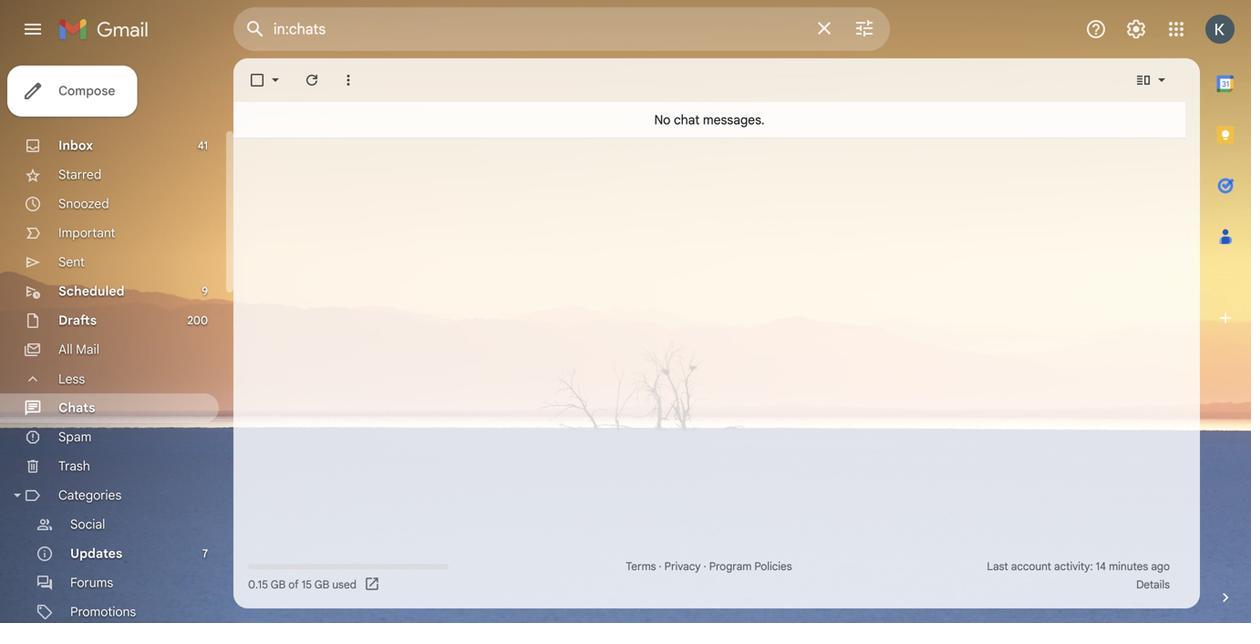 Task type: describe. For each thing, give the bounding box(es) containing it.
social link
[[70, 517, 105, 533]]

updates
[[70, 546, 122, 562]]

privacy
[[665, 560, 701, 574]]

inbox link
[[58, 138, 93, 154]]

last account activity: 14 minutes ago details
[[987, 560, 1170, 592]]

starred
[[58, 167, 101, 183]]

spam
[[58, 430, 91, 446]]

privacy link
[[665, 560, 701, 574]]

starred link
[[58, 167, 101, 183]]

mail
[[76, 342, 99, 358]]

1 gb from the left
[[271, 579, 286, 592]]

chats
[[58, 400, 95, 416]]

2 · from the left
[[704, 560, 707, 574]]

activity:
[[1054, 560, 1093, 574]]

chats link
[[58, 400, 95, 416]]

program
[[709, 560, 752, 574]]

promotions link
[[70, 605, 136, 621]]

0.15
[[248, 579, 268, 592]]

clear search image
[[806, 10, 843, 47]]

sent link
[[58, 254, 85, 270]]

all mail
[[58, 342, 99, 358]]

categories
[[58, 488, 122, 504]]

all
[[58, 342, 73, 358]]

forums
[[70, 576, 113, 591]]

program policies link
[[709, 560, 792, 574]]

trash link
[[58, 459, 90, 475]]

policies
[[755, 560, 792, 574]]

settings image
[[1125, 18, 1147, 40]]

7
[[202, 548, 208, 561]]

no
[[654, 112, 671, 128]]

important link
[[58, 225, 115, 241]]

inbox
[[58, 138, 93, 154]]

advanced search options image
[[846, 10, 883, 47]]

no chat messages.
[[654, 112, 765, 128]]

scheduled link
[[58, 284, 125, 300]]

Search mail text field
[[274, 20, 803, 38]]

less button
[[0, 365, 219, 394]]

15
[[302, 579, 312, 592]]

updates link
[[70, 546, 122, 562]]

minutes
[[1109, 560, 1149, 574]]

trash
[[58, 459, 90, 475]]

chat
[[674, 112, 700, 128]]

2 gb from the left
[[314, 579, 329, 592]]



Task type: vqa. For each thing, say whether or not it's contained in the screenshot.
Scheduled LINK
yes



Task type: locate. For each thing, give the bounding box(es) containing it.
forums link
[[70, 576, 113, 591]]

1 · from the left
[[659, 560, 662, 574]]

spam link
[[58, 430, 91, 446]]

promotions
[[70, 605, 136, 621]]

· right terms link
[[659, 560, 662, 574]]

0 horizontal spatial ·
[[659, 560, 662, 574]]

social
[[70, 517, 105, 533]]

account
[[1011, 560, 1052, 574]]

navigation
[[0, 58, 233, 624]]

all mail link
[[58, 342, 99, 358]]

last
[[987, 560, 1008, 574]]

gb left 'of' in the bottom left of the page
[[271, 579, 286, 592]]

41
[[198, 139, 208, 153]]

snoozed link
[[58, 196, 109, 212]]

terms · privacy · program policies
[[626, 560, 792, 574]]

messages.
[[703, 112, 765, 128]]

footer
[[233, 558, 1186, 595]]

drafts
[[58, 313, 97, 329]]

toggle split pane mode image
[[1135, 71, 1153, 89]]

gb
[[271, 579, 286, 592], [314, 579, 329, 592]]

footer inside the no chat messages. main content
[[233, 558, 1186, 595]]

gmail image
[[58, 11, 158, 47]]

compose
[[58, 83, 115, 99]]

None checkbox
[[248, 71, 266, 89]]

search mail image
[[239, 13, 272, 46]]

no chat messages. main content
[[233, 58, 1200, 609]]

1 horizontal spatial gb
[[314, 579, 329, 592]]

main menu image
[[22, 18, 44, 40]]

refresh image
[[303, 71, 321, 89]]

1 horizontal spatial ·
[[704, 560, 707, 574]]

none checkbox inside the no chat messages. main content
[[248, 71, 266, 89]]

tab list
[[1200, 58, 1251, 558]]

gb right 15
[[314, 579, 329, 592]]

more image
[[339, 71, 358, 89]]

ago
[[1151, 560, 1170, 574]]

14
[[1096, 560, 1106, 574]]

9
[[202, 285, 208, 299]]

details
[[1137, 579, 1170, 592]]

navigation containing compose
[[0, 58, 233, 624]]

less
[[58, 371, 85, 387]]

support image
[[1085, 18, 1107, 40]]

of
[[288, 579, 299, 592]]

drafts link
[[58, 313, 97, 329]]

· right privacy link
[[704, 560, 707, 574]]

scheduled
[[58, 284, 125, 300]]

0.15 gb of 15 gb used
[[248, 579, 357, 592]]

snoozed
[[58, 196, 109, 212]]

details link
[[1137, 579, 1170, 592]]

follow link to manage storage image
[[364, 576, 382, 595]]

200
[[187, 314, 208, 328]]

terms link
[[626, 560, 656, 574]]

terms
[[626, 560, 656, 574]]

sent
[[58, 254, 85, 270]]

compose button
[[7, 66, 137, 117]]

important
[[58, 225, 115, 241]]

used
[[332, 579, 357, 592]]

footer containing terms
[[233, 558, 1186, 595]]

None search field
[[233, 7, 890, 51]]

0 horizontal spatial gb
[[271, 579, 286, 592]]

categories link
[[58, 488, 122, 504]]

·
[[659, 560, 662, 574], [704, 560, 707, 574]]



